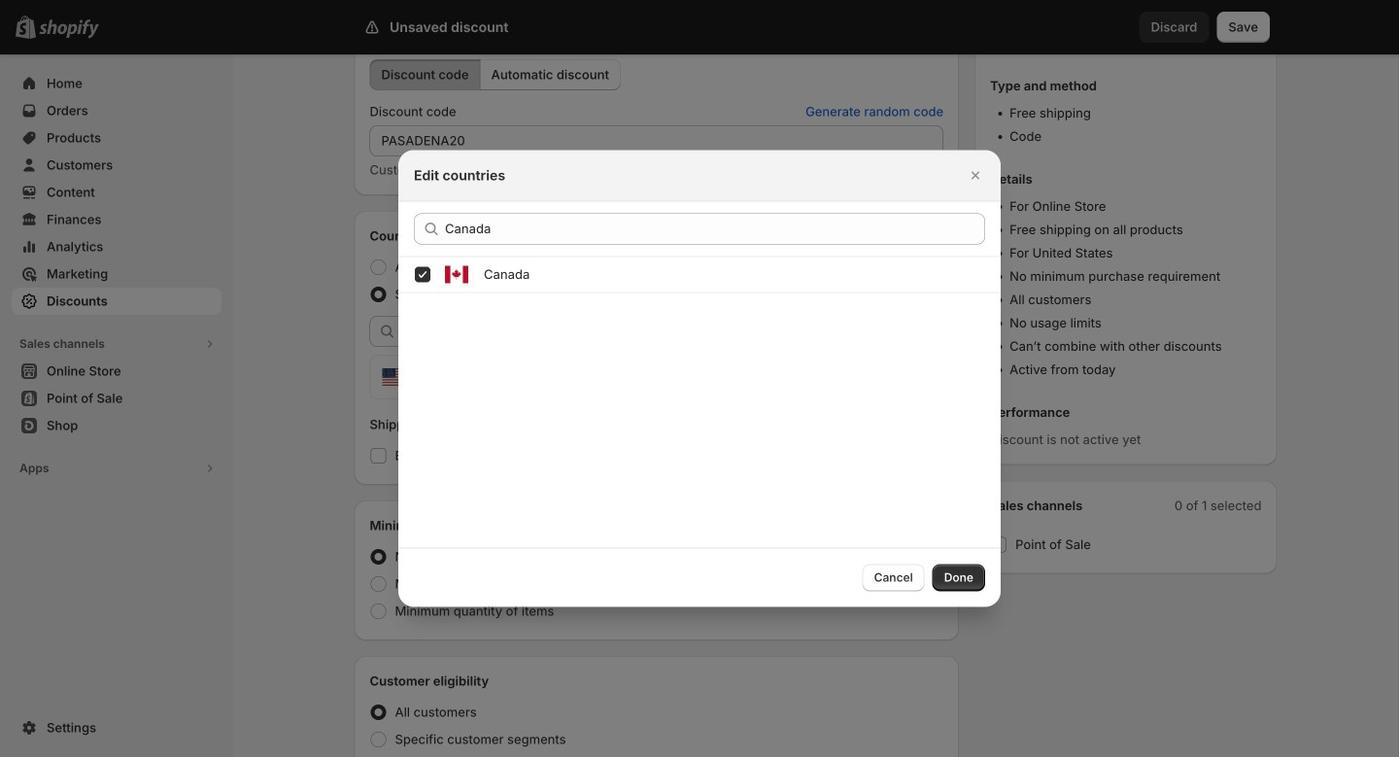 Task type: vqa. For each thing, say whether or not it's contained in the screenshot.
for within the 'Secure the perfect domain for your store that customers can trust and find easily. Buy a new domain from Shopify, or connect a domain you already purchased from a third-party like Google Domains or GoDaddy.'
no



Task type: describe. For each thing, give the bounding box(es) containing it.
Search countries text field
[[445, 213, 986, 244]]



Task type: locate. For each thing, give the bounding box(es) containing it.
shopify image
[[39, 19, 99, 39]]

dialog
[[0, 150, 1400, 607]]



